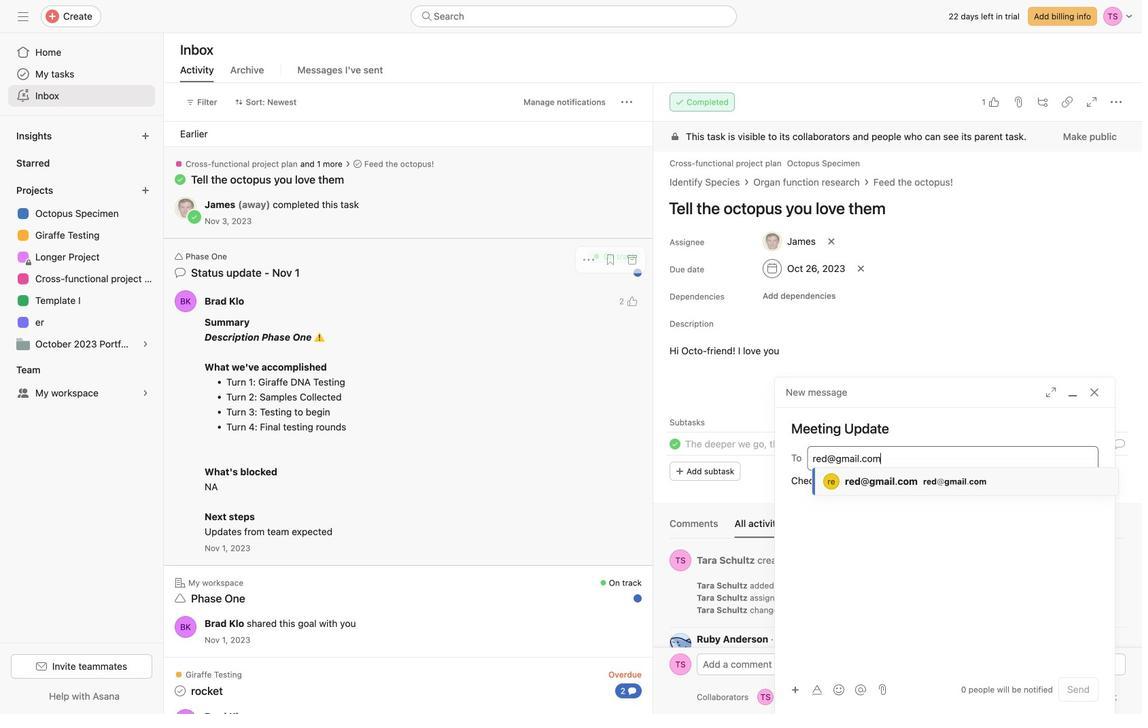 Task type: describe. For each thing, give the bounding box(es) containing it.
2 likes. click to like this task image
[[627, 296, 638, 307]]

leftcount image
[[629, 687, 637, 695]]

insert an object image
[[792, 686, 800, 694]]

see details, october 2023 portfolio image
[[141, 340, 150, 348]]

Type the name of a team, a project, or people text field
[[813, 450, 1092, 467]]

Add subject text field
[[775, 419, 1116, 438]]

1 like. click to like this task image
[[989, 97, 1000, 107]]

teams element
[[0, 358, 163, 407]]

new insights image
[[141, 132, 150, 140]]

archive notification image
[[627, 254, 638, 265]]

clear due date image
[[857, 265, 866, 273]]

Completed checkbox
[[667, 436, 684, 452]]

show options image
[[1113, 635, 1121, 643]]

completed image
[[667, 436, 684, 452]]

close image
[[1090, 387, 1101, 398]]

attachments: add a file to this task, tell the octopus you love them image
[[1014, 97, 1024, 107]]

hide sidebar image
[[18, 11, 29, 22]]

full screen image
[[1087, 97, 1098, 107]]

status update icon image
[[175, 267, 186, 278]]

2 delete story image from the top
[[1117, 605, 1125, 614]]

⚠️ image
[[314, 332, 325, 343]]



Task type: locate. For each thing, give the bounding box(es) containing it.
at mention image
[[856, 685, 867, 696]]

Task Name text field
[[660, 193, 1126, 224]]

0 vertical spatial delete story image
[[1117, 593, 1125, 601]]

add or remove collaborators image left insert an object icon
[[758, 689, 774, 705]]

0 comments. click to go to subtask details and comments image
[[1115, 439, 1126, 450]]

add or remove collaborators image left emoji icon
[[820, 693, 829, 701]]

see details, my workspace image
[[141, 389, 150, 397]]

add or remove collaborators image
[[758, 689, 774, 705], [820, 693, 829, 701]]

expand popout to full screen image
[[1046, 387, 1057, 398]]

minimize image
[[1068, 387, 1079, 398]]

0 horizontal spatial add or remove collaborators image
[[758, 689, 774, 705]]

open user profile image
[[175, 290, 197, 312], [670, 550, 692, 571], [175, 616, 197, 638], [670, 633, 692, 655], [670, 654, 692, 675]]

1 vertical spatial delete story image
[[1117, 605, 1125, 614]]

add or remove collaborators image
[[796, 689, 812, 705]]

list item
[[654, 432, 1143, 456]]

projects element
[[0, 178, 163, 358]]

add to bookmarks image
[[605, 254, 616, 265]]

new project or portfolio image
[[141, 186, 150, 195]]

tab list
[[670, 516, 1126, 539]]

global element
[[0, 33, 163, 115]]

tab list inside tell the octopus you love them dialog
[[670, 516, 1126, 539]]

main content
[[654, 122, 1143, 712]]

add subtask image
[[1038, 97, 1049, 107]]

toolbar
[[786, 680, 873, 700]]

formatting image
[[812, 685, 823, 696]]

list box
[[411, 5, 737, 27]]

1 horizontal spatial add or remove collaborators image
[[820, 693, 829, 701]]

dialog
[[775, 378, 1116, 714]]

emoji image
[[834, 685, 845, 696]]

sort: newest image
[[235, 98, 243, 106]]

more actions image
[[622, 97, 633, 107]]

remove assignee image
[[828, 237, 836, 246]]

1 delete story image from the top
[[1117, 593, 1125, 601]]

Task Name text field
[[686, 437, 867, 452]]

delete story image
[[1117, 593, 1125, 601], [1117, 605, 1125, 614]]

delete story image
[[1117, 581, 1125, 589]]

more actions for this task image
[[1111, 97, 1122, 107]]

copy task link image
[[1063, 97, 1073, 107]]

tell the octopus you love them dialog
[[654, 83, 1143, 714]]



Task type: vqa. For each thing, say whether or not it's contained in the screenshot.
the bottommost Delete story icon
yes



